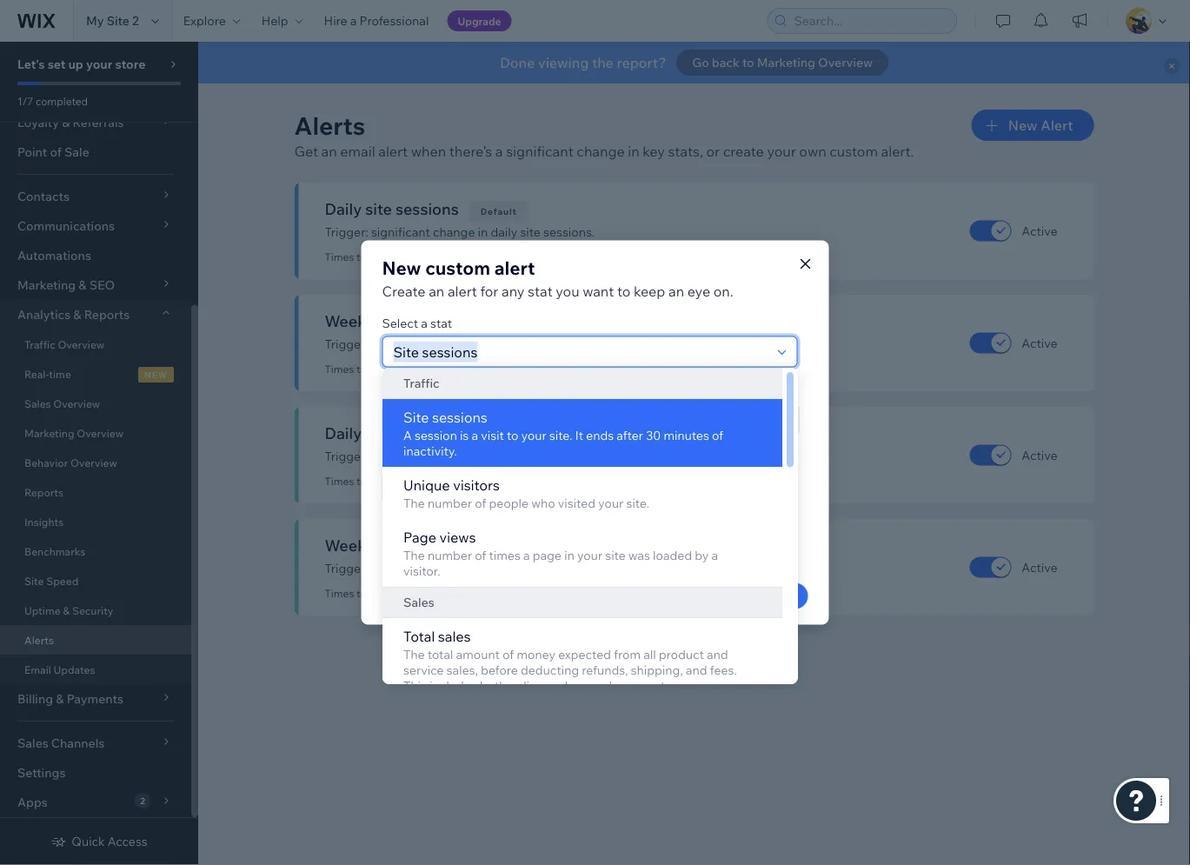 Task type: locate. For each thing, give the bounding box(es) containing it.
email
[[340, 143, 375, 160], [453, 519, 484, 534]]

triggered for weekly total sales
[[437, 587, 483, 600]]

weekly for sessions
[[491, 337, 530, 352]]

traffic up real-
[[24, 338, 55, 351]]

1 vertical spatial alerts
[[24, 634, 54, 647]]

visited
[[558, 496, 596, 511]]

4 times triggered: never triggered from the top
[[325, 587, 483, 600]]

automations link
[[0, 241, 191, 270]]

0 vertical spatial the
[[404, 496, 425, 511]]

default for daily site sessions
[[481, 206, 517, 217]]

overview down sales overview link
[[77, 427, 124, 440]]

1 vertical spatial custom
[[425, 257, 490, 280]]

overview for sales overview
[[53, 397, 100, 410]]

traffic inside 'link'
[[24, 338, 55, 351]]

1 vertical spatial reports
[[24, 486, 64, 499]]

total right times
[[533, 561, 559, 576]]

and up fees.
[[707, 647, 729, 662]]

0 horizontal spatial traffic
[[24, 338, 55, 351]]

to inside site sessions a session is a visit to your site. it ends after 30 minutes of inactivity.
[[507, 428, 519, 443]]

cancel
[[680, 588, 720, 604]]

people
[[489, 496, 529, 511]]

a left day.
[[748, 519, 755, 534]]

sales for daily total sales
[[403, 423, 440, 443]]

in left key
[[628, 143, 640, 160]]

and down the deducting
[[547, 678, 568, 694]]

0 vertical spatial and
[[707, 647, 729, 662]]

times for daily site sessions
[[325, 250, 354, 264]]

overview down marketing overview link
[[70, 456, 117, 469]]

1 vertical spatial sales
[[404, 595, 435, 610]]

of inside site sessions a session is a visit to your site. it ends after 30 minutes of inactivity.
[[712, 428, 724, 443]]

2 active from the top
[[1022, 335, 1058, 350]]

0 vertical spatial marketing
[[757, 55, 816, 70]]

never down number
[[407, 475, 435, 488]]

overview down search... "field"
[[818, 55, 873, 70]]

of left times
[[475, 548, 486, 563]]

1 horizontal spatial sales
[[404, 595, 435, 610]]

1 horizontal spatial marketing
[[757, 55, 816, 70]]

2 vertical spatial the
[[404, 647, 425, 662]]

1 vertical spatial weekly
[[325, 535, 379, 555]]

sales up the amount
[[438, 628, 471, 645]]

weekly left page in the left of the page
[[325, 535, 379, 555]]

site. left it
[[550, 428, 573, 443]]

change for daily site sessions
[[433, 224, 475, 240]]

0 vertical spatial when
[[411, 143, 446, 160]]

&
[[73, 307, 81, 322], [63, 604, 70, 617]]

times for daily total sales
[[325, 475, 354, 488]]

significant down select
[[371, 337, 430, 352]]

point of sale
[[17, 144, 89, 160]]

trigger: down daily site sessions
[[325, 224, 369, 240]]

sales inside 'sidebar' element
[[24, 397, 51, 410]]

never up create
[[407, 250, 435, 264]]

site up traffic option
[[533, 337, 554, 352]]

4 never from the top
[[407, 587, 435, 600]]

1 daily from the top
[[325, 199, 362, 218]]

1 weekly from the top
[[325, 311, 379, 330]]

1 horizontal spatial new
[[1009, 117, 1038, 134]]

professional
[[360, 13, 429, 28]]

alerts get an email alert when there's a significant change in key stats, or create your own custom alert.
[[294, 110, 914, 160]]

change down session
[[433, 449, 475, 464]]

change down daily site sessions
[[433, 224, 475, 240]]

triggered for weekly site sessions
[[437, 363, 483, 376]]

1 trigger: from the top
[[325, 224, 369, 240]]

quick access
[[72, 834, 148, 849]]

after
[[617, 428, 644, 443]]

of right minutes
[[712, 428, 724, 443]]

2 horizontal spatial to
[[743, 55, 755, 70]]

triggered: down 'visitor.'
[[357, 587, 405, 600]]

online
[[509, 678, 544, 694]]

daily down visit
[[491, 449, 518, 464]]

expected
[[558, 647, 611, 662]]

site sessions option
[[383, 399, 783, 467]]

significant down the a at the left of page
[[371, 449, 430, 464]]

2 daily from the top
[[491, 449, 518, 464]]

significant for daily total sales
[[371, 449, 430, 464]]

of left sale
[[50, 144, 62, 160]]

never for daily site sessions
[[407, 250, 435, 264]]

2 vertical spatial sales
[[438, 628, 471, 645]]

money
[[517, 647, 556, 662]]

0 vertical spatial custom
[[830, 143, 878, 160]]

1 vertical spatial email
[[453, 519, 484, 534]]

1/7
[[17, 94, 33, 107]]

site left the "was"
[[606, 548, 626, 563]]

insights link
[[0, 507, 191, 537]]

new alert button
[[972, 110, 1095, 141]]

triggered down trigger: significant change in daily total sales.
[[437, 475, 483, 488]]

overview inside marketing overview link
[[77, 427, 124, 440]]

significant for weekly total sales
[[371, 561, 430, 576]]

marketing overview link
[[0, 418, 191, 448]]

trigger: significant change in weekly total sales.
[[325, 561, 593, 576]]

your left own
[[767, 143, 796, 160]]

explore
[[183, 13, 226, 28]]

1 vertical spatial site.
[[627, 496, 650, 511]]

list box
[[383, 368, 798, 702]]

1 vertical spatial daily
[[491, 449, 518, 464]]

new inside 'new custom alert create an alert for any stat you want to keep an eye on.'
[[382, 257, 421, 280]]

2 number from the top
[[428, 548, 472, 563]]

0 horizontal spatial is
[[460, 428, 469, 443]]

1 horizontal spatial email
[[453, 519, 484, 534]]

before
[[481, 663, 518, 678]]

0 horizontal spatial custom
[[425, 257, 490, 280]]

times triggered: never triggered up check
[[325, 363, 483, 376]]

3 triggered: from the top
[[357, 475, 405, 488]]

weekly for weekly total sales
[[325, 535, 379, 555]]

never down 'visitor.'
[[407, 587, 435, 600]]

0 horizontal spatial marketing
[[24, 427, 74, 440]]

the up service
[[404, 647, 425, 662]]

if
[[480, 383, 488, 398]]

select
[[382, 315, 418, 330]]

a right hire
[[350, 13, 357, 28]]

0 vertical spatial sales.
[[549, 449, 580, 464]]

sales inside option
[[404, 595, 435, 610]]

the for total sales
[[404, 647, 425, 662]]

sales.
[[549, 449, 580, 464], [562, 561, 593, 576]]

time
[[49, 367, 71, 380]]

weekly for weekly site sessions
[[325, 311, 379, 330]]

0 vertical spatial sales
[[24, 397, 51, 410]]

your inside 'sidebar' element
[[86, 57, 112, 72]]

custom inside alerts get an email alert when there's a significant change in key stats, or create your own custom alert.
[[830, 143, 878, 160]]

0 vertical spatial alert
[[378, 143, 408, 160]]

triggered: for daily site sessions
[[357, 250, 405, 264]]

email right get
[[340, 143, 375, 160]]

there right 'if'
[[490, 383, 520, 398]]

new
[[1009, 117, 1038, 134], [382, 257, 421, 280]]

2 triggered from the top
[[437, 363, 483, 376]]

default down the any
[[498, 318, 535, 329]]

is up trigger: significant change in daily total sales.
[[460, 428, 469, 443]]

in
[[628, 143, 640, 160], [478, 224, 488, 240], [478, 337, 488, 352], [478, 449, 488, 464], [735, 519, 745, 534], [565, 548, 575, 563], [478, 561, 488, 576]]

1 active from the top
[[1022, 223, 1058, 238]]

site
[[365, 199, 392, 218], [521, 224, 541, 240], [383, 311, 409, 330], [533, 337, 554, 352], [606, 548, 626, 563]]

3 trigger: from the top
[[325, 449, 369, 464]]

custom down 'trigger: significant change in daily site sessions.'
[[425, 257, 490, 280]]

1 times triggered: never triggered from the top
[[325, 250, 483, 264]]

2 triggered: from the top
[[357, 363, 405, 376]]

default right views
[[479, 542, 516, 553]]

2 the from the top
[[404, 548, 425, 563]]

daily up the any
[[491, 224, 518, 240]]

1 horizontal spatial custom
[[830, 143, 878, 160]]

your up than
[[598, 496, 624, 511]]

a inside site sessions a session is a visit to your site. it ends after 30 minutes of inactivity.
[[472, 428, 478, 443]]

0 vertical spatial traffic
[[24, 338, 55, 351]]

trigger:
[[325, 224, 369, 240], [325, 337, 369, 352], [325, 449, 369, 464], [325, 561, 369, 576]]

behavior overview
[[24, 456, 117, 469]]

number inside page views the number of times a page in your site was loaded by a visitor.
[[428, 548, 472, 563]]

1 triggered from the top
[[437, 250, 483, 264]]

a right select
[[421, 315, 428, 330]]

2 trigger: from the top
[[325, 337, 369, 352]]

Number text field
[[388, 473, 453, 502]]

you'll
[[382, 519, 412, 534]]

is
[[523, 383, 532, 398], [460, 428, 469, 443]]

triggered: up create
[[357, 250, 405, 264]]

alerts inside 'sidebar' element
[[24, 634, 54, 647]]

marketing
[[757, 55, 816, 70], [24, 427, 74, 440]]

sessions up by
[[684, 519, 732, 534]]

1 vertical spatial daily
[[325, 423, 362, 443]]

the inside total sales the total amount of money expected from all product and service sales, before deducting refunds, shipping, and fees. this includes both online and manual payments.
[[404, 647, 425, 662]]

create
[[382, 282, 426, 300]]

times triggered: never triggered for weekly total sales
[[325, 587, 483, 600]]

and down product on the bottom
[[686, 663, 708, 678]]

2 vertical spatial to
[[507, 428, 519, 443]]

active for weekly site sessions
[[1022, 335, 1058, 350]]

change down views
[[433, 561, 475, 576]]

sessions
[[396, 199, 459, 218], [413, 311, 476, 330], [432, 409, 488, 426], [684, 519, 732, 534]]

key
[[643, 143, 665, 160]]

stat up trigger: significant change in weekly site sessions.
[[431, 315, 452, 330]]

significant down daily site sessions
[[371, 224, 430, 240]]

site. inside 'unique visitors the number of people who visited your site.'
[[627, 496, 650, 511]]

alerts inside alerts get an email alert when there's a significant change in key stats, or create your own custom alert.
[[294, 110, 366, 140]]

site. for site sessions
[[550, 428, 573, 443]]

1 vertical spatial sales.
[[562, 561, 593, 576]]

trigger: down "weekly total sales"
[[325, 561, 369, 576]]

stat inside 'new custom alert create an alert for any stat you want to keep an eye on.'
[[528, 282, 553, 300]]

0 vertical spatial alerts
[[294, 110, 366, 140]]

to right visit
[[507, 428, 519, 443]]

sales up inactivity.
[[403, 423, 440, 443]]

0 horizontal spatial stat
[[431, 315, 452, 330]]

total up service
[[428, 647, 453, 662]]

1 vertical spatial to
[[617, 282, 631, 300]]

never for weekly site sessions
[[407, 363, 435, 376]]

0 vertical spatial new
[[1009, 117, 1038, 134]]

2 daily from the top
[[325, 423, 362, 443]]

daily for daily site sessions
[[325, 199, 362, 218]]

sessions.
[[544, 224, 595, 240], [556, 337, 608, 352]]

for
[[480, 282, 499, 300]]

& up traffic overview in the top left of the page
[[73, 307, 81, 322]]

0 vertical spatial stat
[[528, 282, 553, 300]]

your inside 'unique visitors the number of people who visited your site.'
[[598, 496, 624, 511]]

point of sale link
[[0, 137, 191, 167]]

sales for weekly total sales
[[420, 535, 457, 555]]

a left visit
[[472, 428, 478, 443]]

4 triggered: from the top
[[357, 587, 405, 600]]

your right visit
[[521, 428, 547, 443]]

0 vertical spatial sales
[[403, 423, 440, 443]]

new for alert
[[1009, 117, 1038, 134]]

1 vertical spatial &
[[63, 604, 70, 617]]

0 vertical spatial there
[[490, 383, 520, 398]]

1 horizontal spatial alerts
[[294, 110, 366, 140]]

2 horizontal spatial alert
[[495, 257, 535, 280]]

in inside alerts get an email alert when there's a significant change in key stats, or create your own custom alert.
[[628, 143, 640, 160]]

active for daily site sessions
[[1022, 223, 1058, 238]]

triggered: up check
[[357, 363, 405, 376]]

your inside alerts get an email alert when there's a significant change in key stats, or create your own custom alert.
[[767, 143, 796, 160]]

0 vertical spatial email
[[340, 143, 375, 160]]

times
[[489, 548, 521, 563]]

quick access button
[[51, 834, 148, 850]]

triggered for daily site sessions
[[437, 250, 483, 264]]

sessions. up 'new custom alert create an alert for any stat you want to keep an eye on.'
[[544, 224, 595, 240]]

total up 'unique visitors the number of people who visited your site.' on the bottom of the page
[[521, 449, 546, 464]]

email inside alerts get an email alert when there's a significant change in key stats, or create your own custom alert.
[[340, 143, 375, 160]]

active for weekly total sales
[[1022, 560, 1058, 575]]

overview inside behavior overview link
[[70, 456, 117, 469]]

1 weekly from the top
[[491, 337, 530, 352]]

the inside page views the number of times a page in your site was loaded by a visitor.
[[404, 548, 425, 563]]

marketing right back
[[757, 55, 816, 70]]

change down select a stat
[[433, 337, 475, 352]]

triggered down trigger: significant change in weekly total sales.
[[437, 587, 483, 600]]

0 vertical spatial daily
[[325, 199, 362, 218]]

reports up traffic overview 'link'
[[84, 307, 130, 322]]

2 times from the top
[[325, 363, 354, 376]]

0 vertical spatial number
[[428, 496, 472, 511]]

sales inside total sales the total amount of money expected from all product and service sales, before deducting refunds, shipping, and fees. this includes both online and manual payments.
[[438, 628, 471, 645]]

2 times triggered: never triggered from the top
[[325, 363, 483, 376]]

there down who
[[520, 519, 550, 534]]

daily
[[491, 224, 518, 240], [491, 449, 518, 464]]

default up trigger: significant change in daily total sales.
[[462, 430, 499, 441]]

3 never from the top
[[407, 475, 435, 488]]

3 active from the top
[[1022, 447, 1058, 463]]

or
[[707, 143, 720, 160]]

times triggered: never triggered down 'visitor.'
[[325, 587, 483, 600]]

total left the a at the left of page
[[365, 423, 399, 443]]

of inside total sales the total amount of money expected from all product and service sales, before deducting refunds, shipping, and fees. this includes both online and manual payments.
[[503, 647, 514, 662]]

change for weekly total sales
[[433, 561, 475, 576]]

2 vertical spatial alert
[[448, 282, 477, 300]]

0 horizontal spatial alerts
[[24, 634, 54, 647]]

site. inside site sessions a session is a visit to your site. it ends after 30 minutes of inactivity.
[[550, 428, 573, 443]]

1 number from the top
[[428, 496, 472, 511]]

Select a stat field
[[388, 337, 773, 367]]

0 horizontal spatial new
[[382, 257, 421, 280]]

weekly left the page
[[491, 561, 530, 576]]

0 vertical spatial weekly
[[325, 311, 379, 330]]

2 never from the top
[[407, 363, 435, 376]]

overview
[[818, 55, 873, 70], [58, 338, 105, 351], [53, 397, 100, 410], [77, 427, 124, 440], [70, 456, 117, 469]]

default for weekly site sessions
[[498, 318, 535, 329]]

& inside analytics & reports popup button
[[73, 307, 81, 322]]

never
[[407, 250, 435, 264], [407, 363, 435, 376], [407, 475, 435, 488], [407, 587, 435, 600]]

the down unique
[[404, 496, 425, 511]]

0 horizontal spatial when
[[411, 143, 446, 160]]

your down "more"
[[577, 548, 603, 563]]

0 vertical spatial daily
[[491, 224, 518, 240]]

check
[[382, 383, 418, 398]]

& inside uptime & security link
[[63, 604, 70, 617]]

number for views
[[428, 548, 472, 563]]

email down visitors
[[453, 519, 484, 534]]

1 vertical spatial sessions.
[[556, 337, 608, 352]]

1 horizontal spatial to
[[617, 282, 631, 300]]

0 vertical spatial to
[[743, 55, 755, 70]]

let's set up your store
[[17, 57, 146, 72]]

triggered down trigger: significant change in weekly site sessions.
[[437, 363, 483, 376]]

who
[[532, 496, 555, 511]]

of inside 'unique visitors the number of people who visited your site.'
[[475, 496, 486, 511]]

sessions. for daily site sessions
[[544, 224, 595, 240]]

new
[[144, 369, 168, 380]]

sales down real-
[[24, 397, 51, 410]]

trigger: for weekly total sales
[[325, 561, 369, 576]]

the inside 'unique visitors the number of people who visited your site.'
[[404, 496, 425, 511]]

1 daily from the top
[[491, 224, 518, 240]]

3 times from the top
[[325, 475, 354, 488]]

traffic inside option
[[404, 376, 440, 391]]

number inside 'unique visitors the number of people who visited your site.'
[[428, 496, 472, 511]]

times down daily site sessions
[[325, 250, 354, 264]]

sales. down it
[[549, 449, 580, 464]]

alerts link
[[0, 625, 191, 655]]

overview inside sales overview link
[[53, 397, 100, 410]]

site up 'new custom alert create an alert for any stat you want to keep an eye on.'
[[521, 224, 541, 240]]

it
[[575, 428, 584, 443]]

a inside alerts get an email alert when there's a significant change in key stats, or create your own custom alert.
[[496, 143, 503, 160]]

1 vertical spatial is
[[460, 428, 469, 443]]

sales down 'visitor.'
[[404, 595, 435, 610]]

4 trigger: from the top
[[325, 561, 369, 576]]

your
[[86, 57, 112, 72], [767, 143, 796, 160], [521, 428, 547, 443], [598, 496, 624, 511], [577, 548, 603, 563]]

a right there's
[[496, 143, 503, 160]]

number down views
[[428, 548, 472, 563]]

overview down analytics & reports
[[58, 338, 105, 351]]

to right want
[[617, 282, 631, 300]]

daily for sessions
[[491, 224, 518, 240]]

payments.
[[615, 678, 674, 694]]

1 horizontal spatial traffic
[[404, 376, 440, 391]]

times triggered: never triggered up create
[[325, 250, 483, 264]]

2 weekly from the top
[[491, 561, 530, 576]]

1 vertical spatial number
[[428, 548, 472, 563]]

0 vertical spatial &
[[73, 307, 81, 322]]

of inside page views the number of times a page in your site was loaded by a visitor.
[[475, 548, 486, 563]]

1 times from the top
[[325, 250, 354, 264]]

site left 2
[[107, 13, 129, 28]]

reports up the insights on the bottom of page
[[24, 486, 64, 499]]

ends
[[586, 428, 614, 443]]

times down daily total sales
[[325, 475, 354, 488]]

1 never from the top
[[407, 250, 435, 264]]

site left speed
[[24, 574, 44, 587]]

4 triggered from the top
[[437, 587, 483, 600]]

significant for daily site sessions
[[371, 224, 430, 240]]

new up create
[[382, 257, 421, 280]]

real-
[[24, 367, 49, 380]]

0 horizontal spatial &
[[63, 604, 70, 617]]

1 vertical spatial sales
[[420, 535, 457, 555]]

your right up
[[86, 57, 112, 72]]

0 horizontal spatial reports
[[24, 486, 64, 499]]

1 triggered: from the top
[[357, 250, 405, 264]]

3 the from the top
[[404, 647, 425, 662]]

sales. for daily total sales
[[549, 449, 580, 464]]

alerts up get
[[294, 110, 366, 140]]

0 vertical spatial reports
[[84, 307, 130, 322]]

weekly left select
[[325, 311, 379, 330]]

and
[[707, 647, 729, 662], [686, 663, 708, 678], [547, 678, 568, 694]]

0 vertical spatial is
[[523, 383, 532, 398]]

1 horizontal spatial stat
[[528, 282, 553, 300]]

times triggered: never triggered down number
[[325, 475, 483, 488]]

uptime & security
[[24, 604, 114, 617]]

1 horizontal spatial when
[[487, 519, 517, 534]]

sessions up session
[[432, 409, 488, 426]]

times for weekly total sales
[[325, 587, 354, 600]]

an inside alerts get an email alert when there's a significant change in key stats, or create your own custom alert.
[[321, 143, 337, 160]]

sales. up sales option
[[562, 561, 593, 576]]

change inside alerts get an email alert when there's a significant change in key stats, or create your own custom alert.
[[577, 143, 625, 160]]

4 times from the top
[[325, 587, 354, 600]]

a inside hire a professional link
[[350, 13, 357, 28]]

overview inside traffic overview 'link'
[[58, 338, 105, 351]]

1 horizontal spatial site.
[[627, 496, 650, 511]]

page
[[404, 529, 437, 546]]

daily site sessions
[[325, 199, 459, 218]]

stat right the any
[[528, 282, 553, 300]]

weekly for sales
[[491, 561, 530, 576]]

the up 'visitor.'
[[404, 548, 425, 563]]

amount
[[456, 647, 500, 662]]

0 vertical spatial site.
[[550, 428, 573, 443]]

1 vertical spatial weekly
[[491, 561, 530, 576]]

trigger: significant change in daily total sales.
[[325, 449, 580, 464]]

get
[[415, 519, 434, 534]]

want
[[583, 282, 614, 300]]

0 horizontal spatial alert
[[378, 143, 408, 160]]

the for unique visitors
[[404, 496, 425, 511]]

3 times triggered: never triggered from the top
[[325, 475, 483, 488]]

alert
[[378, 143, 408, 160], [495, 257, 535, 280], [448, 282, 477, 300]]

triggered for daily total sales
[[437, 475, 483, 488]]

0 vertical spatial weekly
[[491, 337, 530, 352]]

3 triggered from the top
[[437, 475, 483, 488]]

stats,
[[668, 143, 703, 160]]

new inside button
[[1009, 117, 1038, 134]]

0 vertical spatial sessions.
[[544, 224, 595, 240]]

sales down get
[[420, 535, 457, 555]]

& for reports
[[73, 307, 81, 322]]

traffic up check every field
[[404, 376, 440, 391]]

2 weekly from the top
[[325, 535, 379, 555]]

1 vertical spatial the
[[404, 548, 425, 563]]

1 horizontal spatial reports
[[84, 307, 130, 322]]

total inside total sales the total amount of money expected from all product and service sales, before deducting refunds, shipping, and fees. this includes both online and manual payments.
[[428, 647, 453, 662]]

1 vertical spatial marketing
[[24, 427, 74, 440]]

marketing up behavior in the left of the page
[[24, 427, 74, 440]]

1 the from the top
[[404, 496, 425, 511]]

1 vertical spatial traffic
[[404, 376, 440, 391]]

upgrade
[[458, 14, 501, 27]]

0 horizontal spatial email
[[340, 143, 375, 160]]

significant right there's
[[506, 143, 574, 160]]

sessions inside site sessions a session is a visit to your site. it ends after 30 minutes of inactivity.
[[432, 409, 488, 426]]

0 horizontal spatial site.
[[550, 428, 573, 443]]

sessions up trigger: significant change in weekly site sessions.
[[413, 311, 476, 330]]

0 horizontal spatial sales
[[24, 397, 51, 410]]

reports
[[84, 307, 130, 322], [24, 486, 64, 499]]

traffic overview
[[24, 338, 105, 351]]

let's
[[17, 57, 45, 72]]

point
[[17, 144, 47, 160]]

total sales the total amount of money expected from all product and service sales, before deducting refunds, shipping, and fees. this includes both online and manual payments.
[[404, 628, 737, 694]]

4 active from the top
[[1022, 560, 1058, 575]]

overview for marketing overview
[[77, 427, 124, 440]]

1 vertical spatial and
[[686, 663, 708, 678]]

0 horizontal spatial to
[[507, 428, 519, 443]]

1 horizontal spatial &
[[73, 307, 81, 322]]

1 vertical spatial when
[[487, 519, 517, 534]]

unique visitors the number of people who visited your site.
[[404, 477, 650, 511]]

1 vertical spatial new
[[382, 257, 421, 280]]

than
[[606, 519, 632, 534]]

trigger: down "weekly site sessions"
[[325, 337, 369, 352]]



Task type: vqa. For each thing, say whether or not it's contained in the screenshot.
Add more details about the payment field
no



Task type: describe. For each thing, give the bounding box(es) containing it.
hire a professional
[[324, 13, 429, 28]]

this
[[404, 678, 427, 694]]

own
[[800, 143, 827, 160]]

done viewing the report? alert
[[198, 42, 1191, 83]]

change for daily total sales
[[433, 449, 475, 464]]

reports link
[[0, 477, 191, 507]]

behavior
[[24, 456, 68, 469]]

site inside page views the number of times a page in your site was loaded by a visitor.
[[606, 548, 626, 563]]

eye
[[688, 282, 711, 300]]

to inside 'new custom alert create an alert for any stat you want to keep an eye on.'
[[617, 282, 631, 300]]

email for you'll
[[453, 519, 484, 534]]

create
[[723, 143, 764, 160]]

to inside button
[[743, 55, 755, 70]]

viewing
[[538, 54, 589, 71]]

sidebar element
[[0, 0, 198, 865]]

in up 'if'
[[478, 337, 488, 352]]

site up 'trigger: significant change in daily site sessions.'
[[365, 199, 392, 218]]

on.
[[714, 282, 734, 300]]

trigger: for daily total sales
[[325, 449, 369, 464]]

never for weekly total sales
[[407, 587, 435, 600]]

custom inside 'new custom alert create an alert for any stat you want to keep an eye on.'
[[425, 257, 490, 280]]

email updates link
[[0, 655, 191, 684]]

sales for sales overview
[[24, 397, 51, 410]]

shipping,
[[631, 663, 683, 678]]

keep
[[634, 282, 666, 300]]

triggered: for weekly site sessions
[[357, 363, 405, 376]]

traffic for traffic overview
[[24, 338, 55, 351]]

hire
[[324, 13, 348, 28]]

sales option
[[383, 587, 783, 618]]

site right 100
[[659, 519, 681, 534]]

includes
[[430, 678, 477, 694]]

set
[[48, 57, 66, 72]]

active for daily total sales
[[1022, 447, 1058, 463]]

all
[[644, 647, 656, 662]]

sales,
[[447, 663, 478, 678]]

site inside site sessions a session is a visit to your site. it ends after 30 minutes of inactivity.
[[404, 409, 429, 426]]

trigger: for weekly site sessions
[[325, 337, 369, 352]]

in up for
[[478, 224, 488, 240]]

insights
[[24, 515, 64, 528]]

100
[[634, 519, 656, 534]]

significant inside alerts get an email alert when there's a significant change in key stats, or create your own custom alert.
[[506, 143, 574, 160]]

uptime & security link
[[0, 596, 191, 625]]

visitors
[[453, 477, 500, 494]]

analytics & reports button
[[0, 300, 191, 330]]

site. for unique visitors
[[627, 496, 650, 511]]

both
[[480, 678, 507, 694]]

site sessions a session is a visit to your site. it ends after 30 minutes of inactivity.
[[404, 409, 724, 459]]

real-time
[[24, 367, 71, 380]]

your inside site sessions a session is a visit to your site. it ends after 30 minutes of inactivity.
[[521, 428, 547, 443]]

visitor.
[[404, 564, 441, 579]]

a right by
[[712, 548, 718, 563]]

1/7 completed
[[17, 94, 88, 107]]

times for weekly site sessions
[[325, 363, 354, 376]]

site speed link
[[0, 566, 191, 596]]

done viewing the report?
[[500, 54, 666, 71]]

of inside 'sidebar' element
[[50, 144, 62, 160]]

page views the number of times a page in your site was loaded by a visitor.
[[404, 529, 718, 579]]

you'll get an email when there are more than 100 site sessions in a day.
[[382, 519, 780, 534]]

sales for sales
[[404, 595, 435, 610]]

triggered: for daily total sales
[[357, 475, 405, 488]]

visit
[[481, 428, 504, 443]]

default for daily total sales
[[462, 430, 499, 441]]

reports inside reports link
[[24, 486, 64, 499]]

every
[[421, 383, 452, 398]]

service
[[404, 663, 444, 678]]

2
[[132, 13, 139, 28]]

list box containing site sessions
[[383, 368, 798, 702]]

1 vertical spatial alert
[[495, 257, 535, 280]]

If there is field
[[486, 405, 774, 434]]

trigger: for daily site sessions
[[325, 224, 369, 240]]

daily total sales
[[325, 423, 440, 443]]

number for visitors
[[428, 496, 472, 511]]

marketing inside button
[[757, 55, 816, 70]]

by
[[695, 548, 709, 563]]

alert
[[1041, 117, 1074, 134]]

views
[[440, 529, 476, 546]]

speed
[[46, 574, 79, 587]]

alert inside alerts get an email alert when there's a significant change in key stats, or create your own custom alert.
[[378, 143, 408, 160]]

overview for behavior overview
[[70, 456, 117, 469]]

behavior overview link
[[0, 448, 191, 477]]

from
[[614, 647, 641, 662]]

cancel button
[[665, 583, 735, 609]]

go
[[692, 55, 709, 70]]

email updates
[[24, 663, 95, 676]]

site down create
[[383, 311, 409, 330]]

was
[[629, 548, 650, 563]]

never for daily total sales
[[407, 475, 435, 488]]

when inside alerts get an email alert when there's a significant change in key stats, or create your own custom alert.
[[411, 143, 446, 160]]

your inside page views the number of times a page in your site was loaded by a visitor.
[[577, 548, 603, 563]]

save button
[[746, 583, 808, 609]]

default for weekly total sales
[[479, 542, 516, 553]]

new for custom
[[382, 257, 421, 280]]

manual
[[571, 678, 612, 694]]

the
[[592, 54, 614, 71]]

a left the page
[[524, 548, 530, 563]]

if there is
[[480, 383, 532, 398]]

trigger: significant change in daily site sessions.
[[325, 224, 595, 240]]

daily for sales
[[491, 449, 518, 464]]

security
[[72, 604, 114, 617]]

in left times
[[478, 561, 488, 576]]

store
[[115, 57, 146, 72]]

sales. for weekly total sales
[[562, 561, 593, 576]]

settings link
[[0, 758, 191, 788]]

new alert
[[1009, 117, 1074, 134]]

trigger: significant change in weekly site sessions.
[[325, 337, 608, 352]]

new custom alert create an alert for any stat you want to keep an eye on.
[[382, 257, 734, 300]]

check every
[[382, 383, 452, 398]]

overview inside go back to marketing overview button
[[818, 55, 873, 70]]

analytics & reports
[[17, 307, 130, 322]]

weekly site sessions
[[325, 311, 476, 330]]

product
[[659, 647, 704, 662]]

times triggered: never triggered for weekly site sessions
[[325, 363, 483, 376]]

alerts for alerts
[[24, 634, 54, 647]]

total down you'll
[[383, 535, 416, 555]]

is inside site sessions a session is a visit to your site. it ends after 30 minutes of inactivity.
[[460, 428, 469, 443]]

1 horizontal spatial alert
[[448, 282, 477, 300]]

are
[[553, 519, 571, 534]]

1 vertical spatial stat
[[431, 315, 452, 330]]

settings
[[17, 765, 66, 781]]

done
[[500, 54, 535, 71]]

benchmarks
[[24, 545, 86, 558]]

completed
[[36, 94, 88, 107]]

change for weekly site sessions
[[433, 337, 475, 352]]

automations
[[17, 248, 91, 263]]

daily for daily total sales
[[325, 423, 362, 443]]

alerts for alerts get an email alert when there's a significant change in key stats, or create your own custom alert.
[[294, 110, 366, 140]]

sessions up 'trigger: significant change in daily site sessions.'
[[396, 199, 459, 218]]

back
[[712, 55, 740, 70]]

the for page views
[[404, 548, 425, 563]]

times triggered: never triggered for daily total sales
[[325, 475, 483, 488]]

sessions. for weekly site sessions
[[556, 337, 608, 352]]

a
[[404, 428, 412, 443]]

in down visit
[[478, 449, 488, 464]]

2 vertical spatial and
[[547, 678, 568, 694]]

30
[[646, 428, 661, 443]]

save
[[763, 588, 791, 604]]

fees.
[[710, 663, 737, 678]]

marketing inside 'sidebar' element
[[24, 427, 74, 440]]

overview for traffic overview
[[58, 338, 105, 351]]

site inside 'sidebar' element
[[24, 574, 44, 587]]

session
[[415, 428, 457, 443]]

up
[[68, 57, 83, 72]]

go back to marketing overview button
[[677, 50, 889, 76]]

day.
[[757, 519, 780, 534]]

total
[[404, 628, 435, 645]]

significant for weekly site sessions
[[371, 337, 430, 352]]

& for security
[[63, 604, 70, 617]]

hire a professional link
[[314, 0, 440, 42]]

quick
[[72, 834, 105, 849]]

traffic for traffic
[[404, 376, 440, 391]]

traffic option
[[383, 368, 783, 399]]

Search... field
[[789, 9, 951, 33]]

loaded
[[653, 548, 692, 563]]

1 vertical spatial there
[[520, 519, 550, 534]]

Check every field
[[388, 405, 439, 434]]

sale
[[64, 144, 89, 160]]

triggered: for weekly total sales
[[357, 587, 405, 600]]

in left day.
[[735, 519, 745, 534]]

number
[[382, 451, 429, 466]]

1 horizontal spatial is
[[523, 383, 532, 398]]

unique
[[404, 477, 450, 494]]

email for alerts
[[340, 143, 375, 160]]

times triggered: never triggered for daily site sessions
[[325, 250, 483, 264]]

in inside page views the number of times a page in your site was loaded by a visitor.
[[565, 548, 575, 563]]

reports inside analytics & reports popup button
[[84, 307, 130, 322]]



